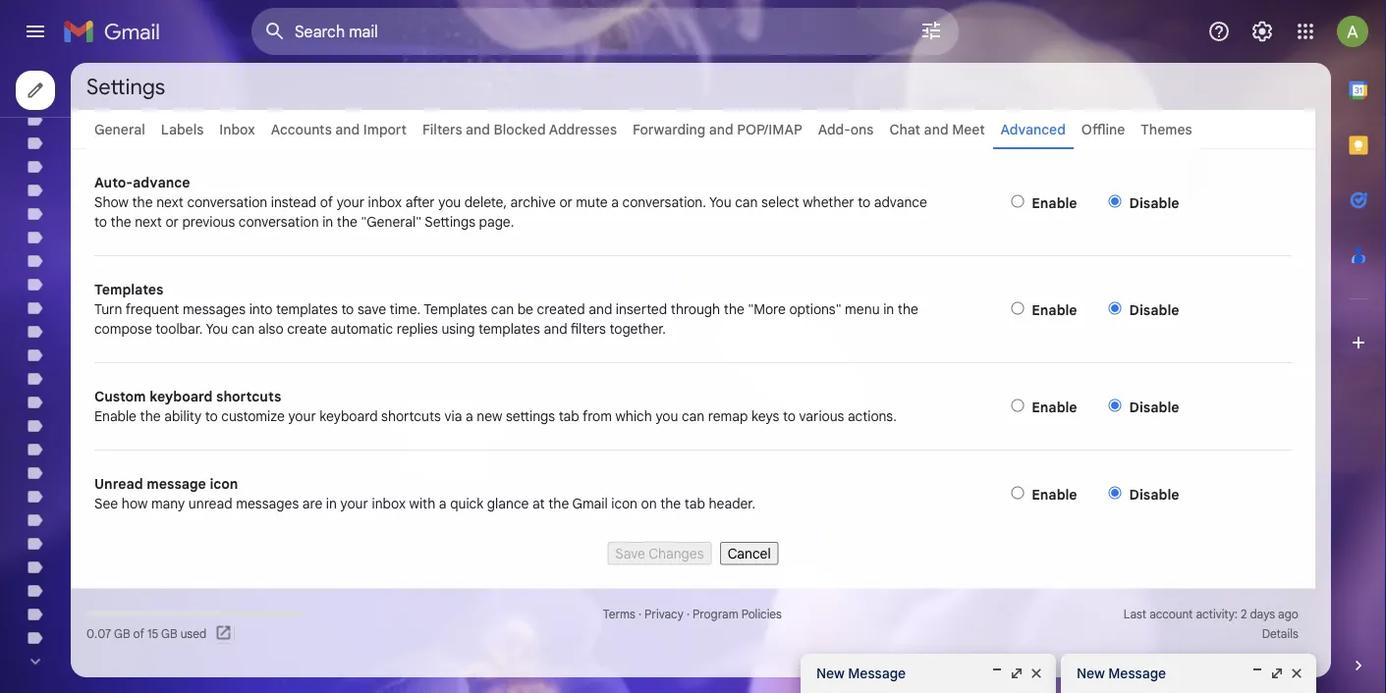 Task type: locate. For each thing, give the bounding box(es) containing it.
1 horizontal spatial pop out image
[[1270, 666, 1286, 682]]

blocked
[[494, 121, 546, 138]]

2 message from the left
[[1109, 665, 1167, 683]]

the right at in the bottom left of the page
[[549, 495, 569, 513]]

tab left header.
[[685, 495, 706, 513]]

and left pop/imap
[[709, 121, 734, 138]]

at
[[533, 495, 545, 513]]

· right "terms" link in the bottom left of the page
[[639, 607, 642, 622]]

a right mute
[[612, 194, 619, 211]]

1 horizontal spatial of
[[320, 194, 333, 211]]

privacy
[[645, 607, 684, 622]]

glance
[[487, 495, 529, 513]]

new message for minimize image
[[1077, 665, 1167, 683]]

the left the "more
[[724, 301, 745, 318]]

icon left the on
[[612, 495, 638, 513]]

0 vertical spatial templates
[[94, 281, 164, 298]]

2 disable radio from the top
[[1109, 487, 1122, 500]]

1 vertical spatial you
[[206, 320, 228, 338]]

2 disable from the top
[[1130, 302, 1180, 319]]

message
[[147, 476, 206, 493]]

1 vertical spatial enable radio
[[1012, 400, 1024, 412]]

conversation down instead
[[239, 213, 319, 230]]

the right the on
[[661, 495, 681, 513]]

0 vertical spatial disable radio
[[1109, 400, 1122, 412]]

various
[[800, 408, 845, 425]]

1 horizontal spatial icon
[[612, 495, 638, 513]]

next left previous
[[135, 213, 162, 230]]

also
[[258, 320, 284, 338]]

icon up unread
[[210, 476, 238, 493]]

or left previous
[[166, 213, 179, 230]]

0 vertical spatial you
[[710, 194, 732, 211]]

gmail image
[[63, 12, 170, 51]]

0 horizontal spatial advance
[[133, 174, 190, 191]]

message for minimize image
[[1109, 665, 1167, 683]]

0 horizontal spatial gb
[[114, 627, 130, 642]]

0 horizontal spatial keyboard
[[150, 388, 213, 405]]

minimize image
[[1250, 666, 1266, 682]]

0 vertical spatial disable radio
[[1109, 195, 1122, 208]]

last account activity: 2 days ago details
[[1124, 607, 1299, 642]]

1 disable radio from the top
[[1109, 400, 1122, 412]]

disable for show the next conversation instead of your inbox after you delete, archive or mute a conversation. you can select whether to advance to the next or previous conversation in the "general" settings page.
[[1130, 195, 1180, 212]]

of right instead
[[320, 194, 333, 211]]

your up "general"
[[337, 194, 365, 211]]

and left import
[[335, 121, 360, 138]]

None search field
[[252, 8, 959, 55]]

your right are
[[341, 495, 368, 513]]

gb right 0.07
[[114, 627, 130, 642]]

close image
[[1029, 666, 1045, 682]]

0 vertical spatial enable radio
[[1012, 195, 1024, 208]]

templates up create
[[276, 301, 338, 318]]

1 vertical spatial of
[[133, 627, 144, 642]]

2 horizontal spatial a
[[612, 194, 619, 211]]

in right menu
[[884, 301, 895, 318]]

previous
[[182, 213, 235, 230]]

0 vertical spatial advance
[[133, 174, 190, 191]]

a inside unread message icon see how many unread messages are in your inbox with a quick glance at the gmail icon on the tab header.
[[439, 495, 447, 513]]

of left 15
[[133, 627, 144, 642]]

many
[[151, 495, 185, 513]]

next
[[156, 194, 184, 211], [135, 213, 162, 230]]

2 vertical spatial enable radio
[[1012, 487, 1024, 500]]

save changes
[[616, 545, 704, 563]]

disable for see how many unread messages are in your inbox with a quick glance at the gmail icon on the tab header.
[[1130, 487, 1180, 504]]

1 horizontal spatial templates
[[479, 320, 540, 338]]

filters
[[571, 320, 606, 338]]

in inside unread message icon see how many unread messages are in your inbox with a quick glance at the gmail icon on the tab header.
[[326, 495, 337, 513]]

on
[[641, 495, 657, 513]]

0 horizontal spatial new
[[817, 665, 845, 683]]

0 horizontal spatial of
[[133, 627, 144, 642]]

chat and meet link
[[890, 121, 985, 138]]

and for chat
[[924, 121, 949, 138]]

a
[[612, 194, 619, 211], [466, 408, 473, 425], [439, 495, 447, 513]]

can left "remap"
[[682, 408, 705, 425]]

with
[[409, 495, 436, 513]]

accounts and import
[[271, 121, 407, 138]]

to
[[858, 194, 871, 211], [94, 213, 107, 230], [341, 301, 354, 318], [205, 408, 218, 425], [783, 408, 796, 425]]

messages up toolbar.
[[183, 301, 246, 318]]

1 new message from the left
[[817, 665, 906, 683]]

pop out image for close icon
[[1270, 666, 1286, 682]]

can
[[735, 194, 758, 211], [491, 301, 514, 318], [232, 320, 255, 338], [682, 408, 705, 425]]

or left mute
[[560, 194, 573, 211]]

conversation
[[187, 194, 267, 211], [239, 213, 319, 230]]

0 vertical spatial shortcuts
[[216, 388, 281, 405]]

in right are
[[326, 495, 337, 513]]

unread
[[94, 476, 143, 493]]

3 disable from the top
[[1130, 399, 1180, 416]]

new
[[817, 665, 845, 683], [1077, 665, 1105, 683]]

shortcuts up 'customize'
[[216, 388, 281, 405]]

footer containing terms
[[71, 605, 1316, 644]]

disable radio for see how many unread messages are in your inbox with a quick glance at the gmail icon on the tab header.
[[1109, 487, 1122, 500]]

advanced
[[1001, 121, 1066, 138]]

ago
[[1279, 607, 1299, 622]]

1 horizontal spatial ·
[[687, 607, 690, 622]]

2 pop out image from the left
[[1270, 666, 1286, 682]]

of inside footer
[[133, 627, 144, 642]]

inbox
[[219, 121, 255, 138]]

general link
[[94, 121, 145, 138]]

disable radio right enable radio
[[1109, 302, 1122, 315]]

advanced search options image
[[912, 11, 951, 50]]

tab list
[[1332, 63, 1387, 623]]

of inside auto-advance show the next conversation instead of your inbox after you delete, archive or mute a conversation. you can select whether to advance to the next or previous conversation in the "general" settings page.
[[320, 194, 333, 211]]

0 vertical spatial or
[[560, 194, 573, 211]]

you right toolbar.
[[206, 320, 228, 338]]

inbox left with
[[372, 495, 406, 513]]

2 new message from the left
[[1077, 665, 1167, 683]]

enable for auto-advance show the next conversation instead of your inbox after you delete, archive or mute a conversation. you can select whether to advance to the next or previous conversation in the "general" settings page.
[[1032, 195, 1078, 212]]

tab left from
[[559, 408, 580, 425]]

1 enable radio from the top
[[1012, 195, 1024, 208]]

and up filters
[[589, 301, 613, 318]]

pop out image
[[1009, 666, 1025, 682], [1270, 666, 1286, 682]]

1 vertical spatial disable radio
[[1109, 302, 1122, 315]]

you right which
[[656, 408, 679, 425]]

last
[[1124, 607, 1147, 622]]

1 horizontal spatial templates
[[424, 301, 488, 318]]

your for inbox
[[337, 194, 365, 211]]

1 pop out image from the left
[[1009, 666, 1025, 682]]

the down "show"
[[111, 213, 131, 230]]

2 enable radio from the top
[[1012, 400, 1024, 412]]

0 vertical spatial settings
[[86, 73, 165, 100]]

Enable radio
[[1012, 195, 1024, 208], [1012, 400, 1024, 412], [1012, 487, 1024, 500]]

can left the be
[[491, 301, 514, 318]]

through
[[671, 301, 721, 318]]

add-
[[818, 121, 851, 138]]

can left select
[[735, 194, 758, 211]]

1 horizontal spatial new
[[1077, 665, 1105, 683]]

0 vertical spatial next
[[156, 194, 184, 211]]

messages left are
[[236, 495, 299, 513]]

1 vertical spatial you
[[656, 408, 679, 425]]

Disable radio
[[1109, 195, 1122, 208], [1109, 302, 1122, 315]]

0 horizontal spatial you
[[206, 320, 228, 338]]

0 vertical spatial messages
[[183, 301, 246, 318]]

4 disable from the top
[[1130, 487, 1180, 504]]

in
[[323, 213, 333, 230], [884, 301, 895, 318], [326, 495, 337, 513]]

1 vertical spatial keyboard
[[320, 408, 378, 425]]

disable
[[1130, 195, 1180, 212], [1130, 302, 1180, 319], [1130, 399, 1180, 416], [1130, 487, 1180, 504]]

days
[[1251, 607, 1276, 622]]

2 vertical spatial a
[[439, 495, 447, 513]]

shortcuts left via
[[381, 408, 441, 425]]

enable
[[1032, 195, 1078, 212], [1032, 302, 1078, 319], [1032, 399, 1078, 416], [94, 408, 137, 425], [1032, 487, 1078, 504]]

to right whether
[[858, 194, 871, 211]]

footer
[[71, 605, 1316, 644]]

1 message from the left
[[849, 665, 906, 683]]

templates up using
[[424, 301, 488, 318]]

1 vertical spatial your
[[288, 408, 316, 425]]

you
[[710, 194, 732, 211], [206, 320, 228, 338]]

the
[[132, 194, 153, 211], [111, 213, 131, 230], [337, 213, 358, 230], [724, 301, 745, 318], [898, 301, 919, 318], [140, 408, 161, 425], [549, 495, 569, 513], [661, 495, 681, 513]]

to right keys
[[783, 408, 796, 425]]

pop out image left close icon
[[1270, 666, 1286, 682]]

1 horizontal spatial gb
[[161, 627, 177, 642]]

settings down the after
[[425, 213, 476, 230]]

1 vertical spatial templates
[[479, 320, 540, 338]]

1 horizontal spatial or
[[560, 194, 573, 211]]

templates up turn at top left
[[94, 281, 164, 298]]

1 vertical spatial settings
[[425, 213, 476, 230]]

you right conversation.
[[710, 194, 732, 211]]

can down into
[[232, 320, 255, 338]]

select
[[762, 194, 800, 211]]

1 horizontal spatial you
[[656, 408, 679, 425]]

0 vertical spatial inbox
[[368, 194, 402, 211]]

forwarding and pop/imap link
[[633, 121, 803, 138]]

0 horizontal spatial or
[[166, 213, 179, 230]]

terms link
[[603, 607, 636, 622]]

1 vertical spatial messages
[[236, 495, 299, 513]]

pop out image right minimize icon
[[1009, 666, 1025, 682]]

a right with
[[439, 495, 447, 513]]

· right privacy
[[687, 607, 690, 622]]

2 disable radio from the top
[[1109, 302, 1122, 315]]

into
[[249, 301, 273, 318]]

1 vertical spatial tab
[[685, 495, 706, 513]]

2 new from the left
[[1077, 665, 1105, 683]]

1 vertical spatial inbox
[[372, 495, 406, 513]]

0 vertical spatial of
[[320, 194, 333, 211]]

disable radio for enable the ability to customize your keyboard shortcuts via a new settings tab from which you can remap keys to various actions.
[[1109, 400, 1122, 412]]

1 horizontal spatial new message
[[1077, 665, 1167, 683]]

0 horizontal spatial ·
[[639, 607, 642, 622]]

0 vertical spatial icon
[[210, 476, 238, 493]]

0 horizontal spatial you
[[439, 194, 461, 211]]

0 vertical spatial a
[[612, 194, 619, 211]]

terms · privacy · program policies
[[603, 607, 782, 622]]

keys
[[752, 408, 780, 425]]

settings inside auto-advance show the next conversation instead of your inbox after you delete, archive or mute a conversation. you can select whether to advance to the next or previous conversation in the "general" settings page.
[[425, 213, 476, 230]]

your
[[337, 194, 365, 211], [288, 408, 316, 425], [341, 495, 368, 513]]

enable for custom keyboard shortcuts enable the ability to customize your keyboard shortcuts via a new settings tab from which you can remap keys to various actions.
[[1032, 399, 1078, 416]]

1 horizontal spatial settings
[[425, 213, 476, 230]]

0 horizontal spatial new message
[[817, 665, 906, 683]]

be
[[518, 301, 534, 318]]

0 vertical spatial in
[[323, 213, 333, 230]]

1 disable from the top
[[1130, 195, 1180, 212]]

1 horizontal spatial advance
[[874, 194, 928, 211]]

Disable radio
[[1109, 400, 1122, 412], [1109, 487, 1122, 500]]

and right filters
[[466, 121, 490, 138]]

0 horizontal spatial tab
[[559, 408, 580, 425]]

inbox
[[368, 194, 402, 211], [372, 495, 406, 513]]

0 horizontal spatial message
[[849, 665, 906, 683]]

1 horizontal spatial shortcuts
[[381, 408, 441, 425]]

1 gb from the left
[[114, 627, 130, 642]]

0 horizontal spatial a
[[439, 495, 447, 513]]

0 vertical spatial your
[[337, 194, 365, 211]]

2 vertical spatial your
[[341, 495, 368, 513]]

messages
[[183, 301, 246, 318], [236, 495, 299, 513]]

pop out image for close image
[[1009, 666, 1025, 682]]

2 vertical spatial in
[[326, 495, 337, 513]]

save
[[616, 545, 646, 563]]

can inside custom keyboard shortcuts enable the ability to customize your keyboard shortcuts via a new settings tab from which you can remap keys to various actions.
[[682, 408, 705, 425]]

1 horizontal spatial keyboard
[[320, 408, 378, 425]]

your inside custom keyboard shortcuts enable the ability to customize your keyboard shortcuts via a new settings tab from which you can remap keys to various actions.
[[288, 408, 316, 425]]

your inside auto-advance show the next conversation instead of your inbox after you delete, archive or mute a conversation. you can select whether to advance to the next or previous conversation in the "general" settings page.
[[337, 194, 365, 211]]

0 horizontal spatial pop out image
[[1009, 666, 1025, 682]]

2 · from the left
[[687, 607, 690, 622]]

options"
[[790, 301, 842, 318]]

icon
[[210, 476, 238, 493], [612, 495, 638, 513]]

advance down labels link
[[133, 174, 190, 191]]

1 new from the left
[[817, 665, 845, 683]]

addresses
[[549, 121, 617, 138]]

conversation.
[[623, 194, 707, 211]]

you inside auto-advance show the next conversation instead of your inbox after you delete, archive or mute a conversation. you can select whether to advance to the next or previous conversation in the "general" settings page.
[[710, 194, 732, 211]]

in left "general"
[[323, 213, 333, 230]]

gb
[[114, 627, 130, 642], [161, 627, 177, 642]]

next up previous
[[156, 194, 184, 211]]

conversation up previous
[[187, 194, 267, 211]]

1 vertical spatial icon
[[612, 495, 638, 513]]

keyboard up the ability
[[150, 388, 213, 405]]

inbox link
[[219, 121, 255, 138]]

disable radio down "offline" link
[[1109, 195, 1122, 208]]

message
[[849, 665, 906, 683], [1109, 665, 1167, 683]]

policies
[[742, 607, 782, 622]]

gb right 15
[[161, 627, 177, 642]]

0 horizontal spatial templates
[[94, 281, 164, 298]]

custom
[[94, 388, 146, 405]]

templates
[[94, 281, 164, 298], [424, 301, 488, 318]]

details link
[[1263, 627, 1299, 642]]

1 vertical spatial a
[[466, 408, 473, 425]]

you inside the templates turn frequent messages into templates to save time. templates can be created and inserted through the "more options" menu in the compose toolbar. you can also create automatic replies using templates and filters together.
[[206, 320, 228, 338]]

1 horizontal spatial message
[[1109, 665, 1167, 683]]

are
[[303, 495, 323, 513]]

navigation
[[0, 0, 236, 694], [94, 538, 1292, 566]]

advance
[[133, 174, 190, 191], [874, 194, 928, 211]]

the left the ability
[[140, 408, 161, 425]]

from
[[583, 408, 612, 425]]

1 horizontal spatial you
[[710, 194, 732, 211]]

messages inside the templates turn frequent messages into templates to save time. templates can be created and inserted through the "more options" menu in the compose toolbar. you can also create automatic replies using templates and filters together.
[[183, 301, 246, 318]]

0 vertical spatial templates
[[276, 301, 338, 318]]

a inside custom keyboard shortcuts enable the ability to customize your keyboard shortcuts via a new settings tab from which you can remap keys to various actions.
[[466, 408, 473, 425]]

0 vertical spatial keyboard
[[150, 388, 213, 405]]

disable radio for show the next conversation instead of your inbox after you delete, archive or mute a conversation. you can select whether to advance to the next or previous conversation in the "general" settings page.
[[1109, 195, 1122, 208]]

advance right whether
[[874, 194, 928, 211]]

message for minimize icon
[[849, 665, 906, 683]]

navigation containing save changes
[[94, 538, 1292, 566]]

a right via
[[466, 408, 473, 425]]

1 horizontal spatial a
[[466, 408, 473, 425]]

or
[[560, 194, 573, 211], [166, 213, 179, 230]]

1 horizontal spatial tab
[[685, 495, 706, 513]]

tab inside custom keyboard shortcuts enable the ability to customize your keyboard shortcuts via a new settings tab from which you can remap keys to various actions.
[[559, 408, 580, 425]]

to left save
[[341, 301, 354, 318]]

follow link to manage storage image
[[215, 625, 234, 644]]

keyboard down "automatic"
[[320, 408, 378, 425]]

templates down the be
[[479, 320, 540, 338]]

to inside the templates turn frequent messages into templates to save time. templates can be created and inserted through the "more options" menu in the compose toolbar. you can also create automatic replies using templates and filters together.
[[341, 301, 354, 318]]

you right the after
[[439, 194, 461, 211]]

tab
[[559, 408, 580, 425], [685, 495, 706, 513]]

program
[[693, 607, 739, 622]]

and right chat
[[924, 121, 949, 138]]

0 vertical spatial you
[[439, 194, 461, 211]]

0 vertical spatial tab
[[559, 408, 580, 425]]

your right 'customize'
[[288, 408, 316, 425]]

1 vertical spatial shortcuts
[[381, 408, 441, 425]]

3 enable radio from the top
[[1012, 487, 1024, 500]]

of
[[320, 194, 333, 211], [133, 627, 144, 642]]

1 vertical spatial in
[[884, 301, 895, 318]]

1 vertical spatial disable radio
[[1109, 487, 1122, 500]]

settings up the general at the left top of page
[[86, 73, 165, 100]]

1 disable radio from the top
[[1109, 195, 1122, 208]]

inbox up "general"
[[368, 194, 402, 211]]



Task type: vqa. For each thing, say whether or not it's contained in the screenshot.


Task type: describe. For each thing, give the bounding box(es) containing it.
custom keyboard shortcuts enable the ability to customize your keyboard shortcuts via a new settings tab from which you can remap keys to various actions.
[[94, 388, 897, 425]]

search mail image
[[258, 14, 293, 49]]

1 · from the left
[[639, 607, 642, 622]]

0.07
[[86, 627, 111, 642]]

add-ons link
[[818, 121, 874, 138]]

quick
[[450, 495, 484, 513]]

offline
[[1082, 121, 1126, 138]]

meet
[[952, 121, 985, 138]]

the left "general"
[[337, 213, 358, 230]]

minimize image
[[990, 666, 1005, 682]]

gmail
[[573, 495, 608, 513]]

themes link
[[1141, 121, 1193, 138]]

inbox inside unread message icon see how many unread messages are in your inbox with a quick glance at the gmail icon on the tab header.
[[372, 495, 406, 513]]

labels link
[[161, 121, 204, 138]]

to right the ability
[[205, 408, 218, 425]]

privacy link
[[645, 607, 684, 622]]

templates turn frequent messages into templates to save time. templates can be created and inserted through the "more options" menu in the compose toolbar. you can also create automatic replies using templates and filters together.
[[94, 281, 919, 338]]

activity:
[[1197, 607, 1238, 622]]

show
[[94, 194, 129, 211]]

to down "show"
[[94, 213, 107, 230]]

cancel
[[728, 545, 771, 563]]

accounts and import link
[[271, 121, 407, 138]]

can inside auto-advance show the next conversation instead of your inbox after you delete, archive or mute a conversation. you can select whether to advance to the next or previous conversation in the "general" settings page.
[[735, 194, 758, 211]]

and down created
[[544, 320, 568, 338]]

tab inside unread message icon see how many unread messages are in your inbox with a quick glance at the gmail icon on the tab header.
[[685, 495, 706, 513]]

messages inside unread message icon see how many unread messages are in your inbox with a quick glance at the gmail icon on the tab header.
[[236, 495, 299, 513]]

pop/imap
[[737, 121, 803, 138]]

disable radio for turn frequent messages into templates to save time. templates can be created and inserted through the "more options" menu in the compose toolbar. you can also create automatic replies using templates and filters together.
[[1109, 302, 1122, 315]]

accounts
[[271, 121, 332, 138]]

0 horizontal spatial templates
[[276, 301, 338, 318]]

you inside auto-advance show the next conversation instead of your inbox after you delete, archive or mute a conversation. you can select whether to advance to the next or previous conversation in the "general" settings page.
[[439, 194, 461, 211]]

15
[[147, 627, 159, 642]]

0 horizontal spatial shortcuts
[[216, 388, 281, 405]]

new for minimize image
[[1077, 665, 1105, 683]]

inbox inside auto-advance show the next conversation instead of your inbox after you delete, archive or mute a conversation. you can select whether to advance to the next or previous conversation in the "general" settings page.
[[368, 194, 402, 211]]

disable for enable the ability to customize your keyboard shortcuts via a new settings tab from which you can remap keys to various actions.
[[1130, 399, 1180, 416]]

Enable radio
[[1012, 302, 1024, 315]]

enable for templates turn frequent messages into templates to save time. templates can be created and inserted through the "more options" menu in the compose toolbar. you can also create automatic replies using templates and filters together.
[[1032, 302, 1078, 319]]

Search mail text field
[[295, 22, 865, 41]]

terms
[[603, 607, 636, 622]]

labels
[[161, 121, 204, 138]]

filters and blocked addresses link
[[423, 121, 617, 138]]

general
[[94, 121, 145, 138]]

auto-advance show the next conversation instead of your inbox after you delete, archive or mute a conversation. you can select whether to advance to the next or previous conversation in the "general" settings page.
[[94, 174, 928, 230]]

enable radio for enable the ability to customize your keyboard shortcuts via a new settings tab from which you can remap keys to various actions.
[[1012, 400, 1024, 412]]

disable for turn frequent messages into templates to save time. templates can be created and inserted through the "more options" menu in the compose toolbar. you can also create automatic replies using templates and filters together.
[[1130, 302, 1180, 319]]

in inside the templates turn frequent messages into templates to save time. templates can be created and inserted through the "more options" menu in the compose toolbar. you can also create automatic replies using templates and filters together.
[[884, 301, 895, 318]]

offline link
[[1082, 121, 1126, 138]]

after
[[406, 194, 435, 211]]

inserted
[[616, 301, 668, 318]]

add-ons
[[818, 121, 874, 138]]

1 vertical spatial templates
[[424, 301, 488, 318]]

page.
[[479, 213, 514, 230]]

settings image
[[1251, 20, 1275, 43]]

1 vertical spatial advance
[[874, 194, 928, 211]]

2
[[1241, 607, 1248, 622]]

your inside unread message icon see how many unread messages are in your inbox with a quick glance at the gmail icon on the tab header.
[[341, 495, 368, 513]]

replies
[[397, 320, 438, 338]]

and for forwarding
[[709, 121, 734, 138]]

enable for unread message icon see how many unread messages are in your inbox with a quick glance at the gmail icon on the tab header.
[[1032, 487, 1078, 504]]

1 vertical spatial next
[[135, 213, 162, 230]]

1 vertical spatial or
[[166, 213, 179, 230]]

themes
[[1141, 121, 1193, 138]]

menu
[[845, 301, 880, 318]]

using
[[442, 320, 475, 338]]

time.
[[390, 301, 421, 318]]

and for accounts
[[335, 121, 360, 138]]

0 horizontal spatial icon
[[210, 476, 238, 493]]

account
[[1150, 607, 1194, 622]]

how
[[122, 495, 148, 513]]

save changes button
[[608, 543, 712, 566]]

instead
[[271, 194, 317, 211]]

close image
[[1289, 666, 1305, 682]]

header.
[[709, 495, 756, 513]]

advanced link
[[1001, 121, 1066, 138]]

1 vertical spatial conversation
[[239, 213, 319, 230]]

cancel button
[[720, 543, 779, 566]]

new message for minimize icon
[[817, 665, 906, 683]]

0 horizontal spatial settings
[[86, 73, 165, 100]]

which
[[616, 408, 652, 425]]

the inside custom keyboard shortcuts enable the ability to customize your keyboard shortcuts via a new settings tab from which you can remap keys to various actions.
[[140, 408, 161, 425]]

ons
[[851, 121, 874, 138]]

filters and blocked addresses
[[423, 121, 617, 138]]

and for filters
[[466, 121, 490, 138]]

new
[[477, 408, 503, 425]]

"more
[[748, 301, 786, 318]]

create
[[287, 320, 327, 338]]

compose
[[94, 320, 152, 338]]

together.
[[610, 320, 666, 338]]

main menu image
[[24, 20, 47, 43]]

customize
[[221, 408, 285, 425]]

0 vertical spatial conversation
[[187, 194, 267, 211]]

0.07 gb of 15 gb used
[[86, 627, 207, 642]]

the right menu
[[898, 301, 919, 318]]

ability
[[164, 408, 202, 425]]

new for minimize icon
[[817, 665, 845, 683]]

automatic
[[331, 320, 393, 338]]

a inside auto-advance show the next conversation instead of your inbox after you delete, archive or mute a conversation. you can select whether to advance to the next or previous conversation in the "general" settings page.
[[612, 194, 619, 211]]

auto-
[[94, 174, 133, 191]]

see
[[94, 495, 118, 513]]

your for keyboard
[[288, 408, 316, 425]]

enable radio for see how many unread messages are in your inbox with a quick glance at the gmail icon on the tab header.
[[1012, 487, 1024, 500]]

you inside custom keyboard shortcuts enable the ability to customize your keyboard shortcuts via a new settings tab from which you can remap keys to various actions.
[[656, 408, 679, 425]]

chat and meet
[[890, 121, 985, 138]]

unread
[[189, 495, 233, 513]]

created
[[537, 301, 585, 318]]

forwarding and pop/imap
[[633, 121, 803, 138]]

via
[[445, 408, 462, 425]]

import
[[363, 121, 407, 138]]

mute
[[576, 194, 608, 211]]

archive
[[511, 194, 556, 211]]

the right "show"
[[132, 194, 153, 211]]

save
[[358, 301, 386, 318]]

in inside auto-advance show the next conversation instead of your inbox after you delete, archive or mute a conversation. you can select whether to advance to the next or previous conversation in the "general" settings page.
[[323, 213, 333, 230]]

frequent
[[125, 301, 179, 318]]

remap
[[708, 408, 748, 425]]

changes
[[649, 545, 704, 563]]

unread message icon see how many unread messages are in your inbox with a quick glance at the gmail icon on the tab header.
[[94, 476, 756, 513]]

settings
[[506, 408, 555, 425]]

delete,
[[465, 194, 507, 211]]

enable radio for show the next conversation instead of your inbox after you delete, archive or mute a conversation. you can select whether to advance to the next or previous conversation in the "general" settings page.
[[1012, 195, 1024, 208]]

turn
[[94, 301, 122, 318]]

forwarding
[[633, 121, 706, 138]]

2 gb from the left
[[161, 627, 177, 642]]

support image
[[1208, 20, 1232, 43]]

enable inside custom keyboard shortcuts enable the ability to customize your keyboard shortcuts via a new settings tab from which you can remap keys to various actions.
[[94, 408, 137, 425]]

chat
[[890, 121, 921, 138]]

"general"
[[361, 213, 422, 230]]



